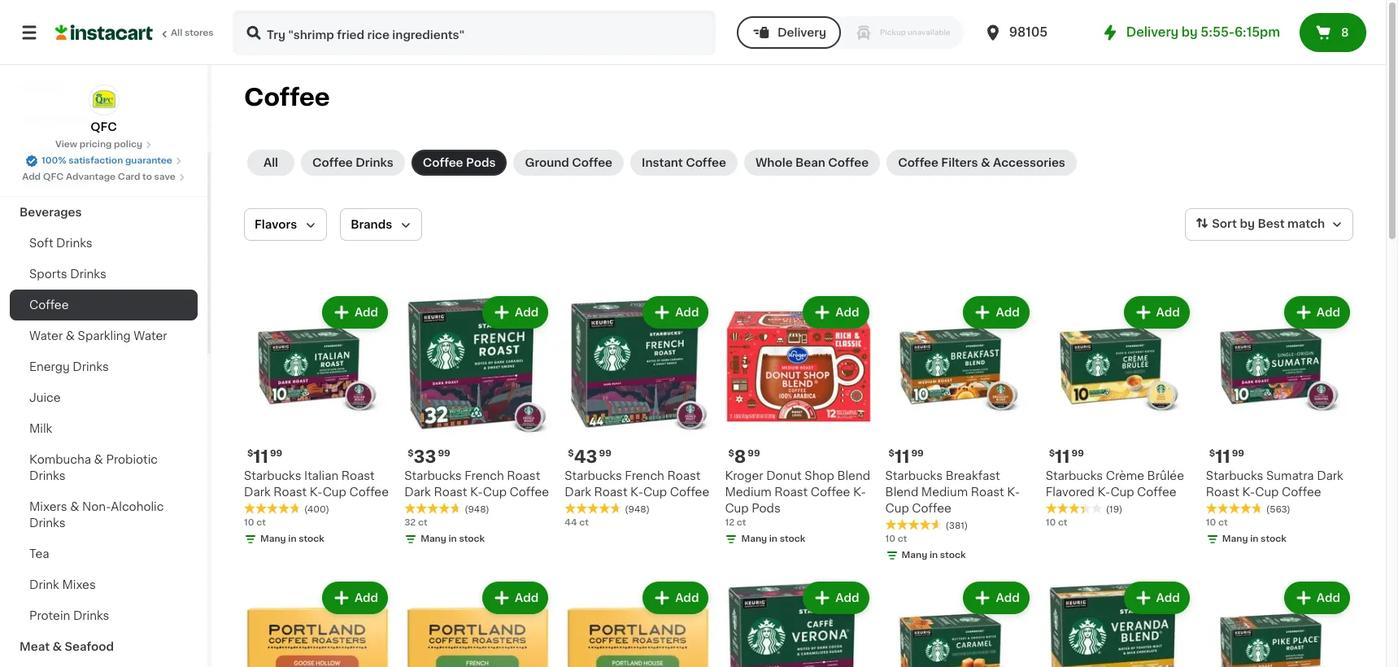 Task type: describe. For each thing, give the bounding box(es) containing it.
shop
[[805, 470, 835, 482]]

starbucks sumatra dark roast k-cup coffee
[[1207, 470, 1344, 498]]

many for starbucks french roast dark roast k-cup coffee
[[421, 535, 447, 544]]

dark for 33
[[405, 487, 431, 498]]

2 k- from the left
[[470, 487, 483, 498]]

coffee inside starbucks sumatra dark roast k-cup coffee
[[1282, 487, 1322, 498]]

starbucks french roast dark roast k-cup coffee for 33
[[405, 470, 549, 498]]

by for delivery
[[1182, 26, 1198, 38]]

1 water from the left
[[29, 330, 63, 342]]

7 99 from the left
[[1233, 449, 1245, 458]]

98105 button
[[984, 10, 1081, 55]]

beverages link
[[10, 197, 198, 228]]

non-
[[82, 501, 111, 513]]

k- inside starbucks italian roast dark roast k-cup coffee
[[310, 487, 323, 498]]

coffee pods link
[[412, 150, 507, 176]]

crème
[[1107, 470, 1145, 482]]

energy drinks
[[29, 361, 109, 373]]

$ 11 99 for starbucks breakfast blend medium roast k- cup coffee
[[889, 448, 924, 466]]

starbucks inside starbucks sumatra dark roast k-cup coffee
[[1207, 470, 1264, 482]]

beverages
[[20, 207, 82, 218]]

eggs
[[66, 176, 96, 187]]

11 for starbucks sumatra dark roast k-cup coffee
[[1216, 449, 1231, 466]]

produce
[[20, 145, 69, 156]]

pods inside kroger donut shop blend medium roast coffee k- cup pods 12 ct
[[752, 503, 781, 514]]

1 $ from the left
[[247, 449, 253, 458]]

tea
[[29, 548, 49, 560]]

& for sparkling
[[66, 330, 75, 342]]

delivery button
[[737, 16, 841, 49]]

3 starbucks from the left
[[565, 470, 622, 482]]

sports drinks link
[[10, 259, 198, 290]]

$ 33 99
[[408, 448, 451, 466]]

best match
[[1258, 218, 1326, 230]]

whole bean coffee link
[[745, 150, 881, 176]]

delivery by 5:55-6:15pm link
[[1101, 23, 1281, 42]]

in for starbucks sumatra dark roast k-cup coffee
[[1251, 535, 1259, 544]]

meat & seafood link
[[10, 631, 198, 662]]

ground coffee link
[[514, 150, 624, 176]]

qfc logo image
[[88, 85, 119, 116]]

italian
[[304, 470, 339, 482]]

save
[[154, 173, 176, 181]]

6:15pm
[[1235, 26, 1281, 38]]

dairy & eggs
[[20, 176, 96, 187]]

$ 11 99 for starbucks crème brûlée flavored k-cup coffee
[[1050, 448, 1085, 466]]

starbucks inside starbucks crème brûlée flavored k-cup coffee
[[1046, 470, 1104, 482]]

dairy
[[20, 176, 51, 187]]

flavors button
[[244, 208, 327, 241]]

$ 11 99 for starbucks sumatra dark roast k-cup coffee
[[1210, 449, 1245, 466]]

starbucks crème brûlée flavored k-cup coffee
[[1046, 470, 1185, 498]]

$ inside $ 33 99
[[408, 449, 414, 458]]

many in stock for starbucks sumatra dark roast k-cup coffee
[[1223, 535, 1287, 544]]

water & sparkling water
[[29, 330, 167, 342]]

100% satisfaction guarantee button
[[25, 151, 182, 168]]

100%
[[42, 156, 66, 165]]

(563)
[[1267, 505, 1291, 514]]

probiotic
[[106, 454, 158, 465]]

dark for 43
[[565, 487, 592, 498]]

protein
[[29, 610, 70, 622]]

drinks for protein drinks
[[73, 610, 109, 622]]

5 99 from the left
[[912, 449, 924, 458]]

stock for starbucks sumatra dark roast k-cup coffee
[[1261, 535, 1287, 544]]

to
[[142, 173, 152, 181]]

11 for starbucks italian roast dark roast k-cup coffee
[[253, 448, 268, 466]]

10 for starbucks italian roast dark roast k-cup coffee
[[244, 518, 254, 527]]

sports
[[29, 269, 67, 280]]

6 $ from the left
[[1050, 449, 1055, 458]]

produce link
[[10, 135, 198, 166]]

1 vertical spatial qfc
[[43, 173, 64, 181]]

12
[[725, 518, 735, 527]]

drink
[[29, 579, 59, 591]]

juice link
[[10, 382, 198, 413]]

ct down flavored
[[1059, 518, 1068, 527]]

ground coffee
[[525, 157, 613, 168]]

99 inside the $ 8 99
[[748, 449, 761, 458]]

$ 11 99 for starbucks italian roast dark roast k-cup coffee
[[247, 448, 283, 466]]

product group containing 43
[[565, 293, 712, 530]]

many for starbucks breakfast blend medium roast k- cup coffee
[[902, 551, 928, 560]]

drinks for sports drinks
[[70, 269, 106, 280]]

many in stock for starbucks french roast dark roast k-cup coffee
[[421, 535, 485, 544]]

$ 8 99
[[729, 448, 761, 466]]

43
[[574, 448, 598, 466]]

satisfaction
[[68, 156, 123, 165]]

dairy & eggs link
[[10, 166, 198, 197]]

ct right 44
[[580, 518, 589, 527]]

100% satisfaction guarantee
[[42, 156, 172, 165]]

kombucha & probiotic drinks link
[[10, 444, 198, 492]]

filters
[[942, 157, 979, 168]]

coffee pods
[[423, 157, 496, 168]]

alcoholic
[[111, 501, 164, 513]]

whole bean coffee
[[756, 157, 869, 168]]

starbucks italian roast dark roast k-cup coffee
[[244, 470, 389, 498]]

protein drinks
[[29, 610, 109, 622]]

medium inside starbucks breakfast blend medium roast k- cup coffee
[[922, 487, 968, 498]]

delivery for delivery by 5:55-6:15pm
[[1127, 26, 1179, 38]]

drink mixes
[[29, 579, 96, 591]]

coffee link
[[10, 290, 198, 321]]

many for starbucks italian roast dark roast k-cup coffee
[[260, 535, 286, 544]]

guarantee
[[125, 156, 172, 165]]

instant coffee link
[[631, 150, 738, 176]]

sort
[[1213, 218, 1238, 230]]

energy drinks link
[[10, 352, 198, 382]]

flavors
[[255, 219, 297, 230]]

sparkling
[[78, 330, 131, 342]]

roast inside starbucks sumatra dark roast k-cup coffee
[[1207, 487, 1240, 498]]

$ inside the $ 8 99
[[729, 449, 735, 458]]

soft
[[29, 238, 53, 249]]

3 k- from the left
[[631, 487, 644, 498]]

instacart logo image
[[55, 23, 153, 42]]

mixes
[[62, 579, 96, 591]]

2 starbucks from the left
[[405, 470, 462, 482]]

juice
[[29, 392, 61, 404]]

10 ct for starbucks sumatra dark roast k-cup coffee
[[1207, 518, 1228, 527]]

starbucks inside starbucks breakfast blend medium roast k- cup coffee
[[886, 470, 943, 482]]

accessories
[[994, 157, 1066, 168]]

cup inside starbucks italian roast dark roast k-cup coffee
[[323, 487, 347, 498]]

33
[[414, 448, 437, 466]]

(381)
[[946, 522, 969, 531]]

thanksgiving link
[[10, 104, 198, 135]]

add qfc advantage card to save link
[[22, 171, 185, 184]]

mixers & non-alcoholic drinks link
[[10, 492, 198, 539]]

mixers & non-alcoholic drinks
[[29, 501, 164, 529]]

seafood
[[65, 641, 114, 653]]

coffee drinks
[[312, 157, 394, 168]]

ct down starbucks sumatra dark roast k-cup coffee
[[1219, 518, 1228, 527]]

drinks for coffee drinks
[[356, 157, 394, 168]]

(948) for 43
[[625, 505, 650, 514]]

many in stock for starbucks italian roast dark roast k-cup coffee
[[260, 535, 325, 544]]

medium inside kroger donut shop blend medium roast coffee k- cup pods 12 ct
[[725, 487, 772, 498]]

cup inside starbucks breakfast blend medium roast k- cup coffee
[[886, 503, 910, 514]]

drinks inside kombucha & probiotic drinks
[[29, 470, 66, 482]]

drinks for energy drinks
[[73, 361, 109, 373]]

cup inside kroger donut shop blend medium roast coffee k- cup pods 12 ct
[[725, 503, 749, 514]]

stock for starbucks italian roast dark roast k-cup coffee
[[299, 535, 325, 544]]

(948) for 33
[[465, 505, 490, 514]]

coffee inside starbucks crème brûlée flavored k-cup coffee
[[1138, 487, 1177, 498]]

8 inside "button"
[[1342, 27, 1350, 38]]

blend inside kroger donut shop blend medium roast coffee k- cup pods 12 ct
[[838, 470, 871, 482]]

0 vertical spatial pods
[[466, 157, 496, 168]]

view
[[55, 140, 77, 149]]

coffee drinks link
[[301, 150, 405, 176]]

$ 43 99
[[568, 448, 612, 466]]

11 for starbucks crème brûlée flavored k-cup coffee
[[1055, 448, 1071, 466]]



Task type: vqa. For each thing, say whether or not it's contained in the screenshot.
the French related to 33
yes



Task type: locate. For each thing, give the bounding box(es) containing it.
0 horizontal spatial medium
[[725, 487, 772, 498]]

10 for starbucks sumatra dark roast k-cup coffee
[[1207, 518, 1217, 527]]

kombucha
[[29, 454, 91, 465]]

service type group
[[737, 16, 964, 49]]

many in stock for starbucks breakfast blend medium roast k- cup coffee
[[902, 551, 966, 560]]

energy
[[29, 361, 70, 373]]

$ 11 99
[[247, 448, 283, 466], [889, 448, 924, 466], [1050, 448, 1085, 466], [1210, 449, 1245, 466]]

2 french from the left
[[625, 470, 665, 482]]

32
[[405, 518, 416, 527]]

0 horizontal spatial water
[[29, 330, 63, 342]]

blend
[[838, 470, 871, 482], [886, 487, 919, 498]]

0 horizontal spatial by
[[1182, 26, 1198, 38]]

1 horizontal spatial 8
[[1342, 27, 1350, 38]]

coffee
[[244, 85, 330, 109], [312, 157, 353, 168], [423, 157, 463, 168], [572, 157, 613, 168], [686, 157, 727, 168], [829, 157, 869, 168], [899, 157, 939, 168], [29, 299, 69, 311], [349, 487, 389, 498], [510, 487, 549, 498], [670, 487, 710, 498], [811, 487, 851, 498], [1138, 487, 1177, 498], [1282, 487, 1322, 498], [912, 503, 952, 514]]

& down milk link
[[94, 454, 103, 465]]

meat
[[20, 641, 50, 653]]

11 up starbucks sumatra dark roast k-cup coffee
[[1216, 449, 1231, 466]]

1 medium from the left
[[725, 487, 772, 498]]

$
[[247, 449, 253, 458], [408, 449, 414, 458], [568, 449, 574, 458], [729, 449, 735, 458], [889, 449, 895, 458], [1050, 449, 1055, 458], [1210, 449, 1216, 458]]

many
[[260, 535, 286, 544], [421, 535, 447, 544], [742, 535, 767, 544], [1223, 535, 1249, 544], [902, 551, 928, 560]]

many down 32 ct
[[421, 535, 447, 544]]

roast inside starbucks breakfast blend medium roast k- cup coffee
[[971, 487, 1005, 498]]

many in stock down (400)
[[260, 535, 325, 544]]

drinks inside energy drinks link
[[73, 361, 109, 373]]

5 k- from the left
[[1008, 487, 1020, 498]]

meat & seafood
[[20, 641, 114, 653]]

soft drinks
[[29, 238, 93, 249]]

tea link
[[10, 539, 198, 570]]

milk
[[29, 423, 52, 435]]

4 starbucks from the left
[[886, 470, 943, 482]]

all left stores in the top of the page
[[171, 28, 182, 37]]

k- inside starbucks sumatra dark roast k-cup coffee
[[1243, 487, 1256, 498]]

many for starbucks sumatra dark roast k-cup coffee
[[1223, 535, 1249, 544]]

& down 100%
[[54, 176, 63, 187]]

0 vertical spatial blend
[[838, 470, 871, 482]]

99 right 43 in the bottom of the page
[[599, 449, 612, 458]]

10 ct for starbucks crème brûlée flavored k-cup coffee
[[1046, 518, 1068, 527]]

view pricing policy
[[55, 140, 142, 149]]

1 vertical spatial 8
[[735, 448, 746, 466]]

starbucks french roast dark roast k-cup coffee down $ 33 99
[[405, 470, 549, 498]]

add
[[22, 173, 41, 181], [355, 307, 379, 318], [515, 307, 539, 318], [676, 307, 699, 318], [836, 307, 860, 318], [996, 307, 1020, 318], [1157, 307, 1181, 318], [1317, 307, 1341, 318], [355, 593, 379, 604], [515, 593, 539, 604], [676, 593, 699, 604], [836, 593, 860, 604], [996, 593, 1020, 604], [1157, 593, 1181, 604], [1317, 593, 1341, 604]]

drinks up brands
[[356, 157, 394, 168]]

2 starbucks french roast dark roast k-cup coffee from the left
[[565, 470, 710, 498]]

starbucks down $ 33 99
[[405, 470, 462, 482]]

many in stock down (381)
[[902, 551, 966, 560]]

pods down donut
[[752, 503, 781, 514]]

product group
[[244, 293, 392, 549], [405, 293, 552, 549], [565, 293, 712, 530], [725, 293, 873, 549], [886, 293, 1033, 566], [1046, 293, 1194, 530], [1207, 293, 1354, 549], [244, 579, 392, 667], [405, 579, 552, 667], [565, 579, 712, 667], [725, 579, 873, 667], [886, 579, 1033, 667], [1046, 579, 1194, 667], [1207, 579, 1354, 667]]

11 up flavored
[[1055, 448, 1071, 466]]

$ up 32
[[408, 449, 414, 458]]

in for starbucks breakfast blend medium roast k- cup coffee
[[930, 551, 938, 560]]

2 99 from the left
[[438, 449, 451, 458]]

k- inside starbucks crème brûlée flavored k-cup coffee
[[1098, 487, 1111, 498]]

$ up starbucks italian roast dark roast k-cup coffee
[[247, 449, 253, 458]]

1 starbucks french roast dark roast k-cup coffee from the left
[[405, 470, 549, 498]]

& inside water & sparkling water link
[[66, 330, 75, 342]]

Search field
[[234, 11, 714, 54]]

$ up kroger
[[729, 449, 735, 458]]

french for 43
[[625, 470, 665, 482]]

$ 11 99 up flavored
[[1050, 448, 1085, 466]]

10 for starbucks breakfast blend medium roast k- cup coffee
[[886, 535, 896, 544]]

all up flavors
[[264, 157, 278, 168]]

starbucks french roast dark roast k-cup coffee for 43
[[565, 470, 710, 498]]

soft drinks link
[[10, 228, 198, 259]]

kombucha & probiotic drinks
[[29, 454, 158, 482]]

1 starbucks from the left
[[244, 470, 302, 482]]

Best match Sort by field
[[1186, 208, 1354, 241]]

drinks up sports drinks
[[56, 238, 93, 249]]

by
[[1182, 26, 1198, 38], [1240, 218, 1256, 230]]

sports drinks
[[29, 269, 106, 280]]

delivery for delivery
[[778, 27, 827, 38]]

drinks inside protein drinks link
[[73, 610, 109, 622]]

kroger
[[725, 470, 764, 482]]

None search field
[[233, 10, 716, 55]]

starbucks french roast dark roast k-cup coffee
[[405, 470, 549, 498], [565, 470, 710, 498]]

many down starbucks breakfast blend medium roast k- cup coffee
[[902, 551, 928, 560]]

product group containing 33
[[405, 293, 552, 549]]

all
[[171, 28, 182, 37], [264, 157, 278, 168]]

2 medium from the left
[[922, 487, 968, 498]]

k- inside starbucks breakfast blend medium roast k- cup coffee
[[1008, 487, 1020, 498]]

coffee inside "link"
[[312, 157, 353, 168]]

10
[[244, 518, 254, 527], [1046, 518, 1056, 527], [1207, 518, 1217, 527], [886, 535, 896, 544]]

10 ct for starbucks breakfast blend medium roast k- cup coffee
[[886, 535, 908, 544]]

0 horizontal spatial all
[[171, 28, 182, 37]]

& inside kombucha & probiotic drinks
[[94, 454, 103, 465]]

many down starbucks sumatra dark roast k-cup coffee
[[1223, 535, 1249, 544]]

many in stock down kroger donut shop blend medium roast coffee k- cup pods 12 ct
[[742, 535, 806, 544]]

4 11 from the left
[[1216, 449, 1231, 466]]

1 horizontal spatial starbucks french roast dark roast k-cup coffee
[[565, 470, 710, 498]]

1 vertical spatial blend
[[886, 487, 919, 498]]

in for starbucks italian roast dark roast k-cup coffee
[[288, 535, 297, 544]]

10 ct down starbucks sumatra dark roast k-cup coffee
[[1207, 518, 1228, 527]]

stock
[[299, 535, 325, 544], [459, 535, 485, 544], [780, 535, 806, 544], [1261, 535, 1287, 544], [941, 551, 966, 560]]

cup
[[323, 487, 347, 498], [483, 487, 507, 498], [644, 487, 667, 498], [1111, 487, 1135, 498], [1256, 487, 1280, 498], [725, 503, 749, 514], [886, 503, 910, 514]]

1 $ 11 99 from the left
[[247, 448, 283, 466]]

k- inside kroger donut shop blend medium roast coffee k- cup pods 12 ct
[[854, 487, 866, 498]]

3 $ 11 99 from the left
[[1050, 448, 1085, 466]]

dark for 11
[[244, 487, 271, 498]]

delivery
[[1127, 26, 1179, 38], [778, 27, 827, 38]]

3 11 from the left
[[1055, 448, 1071, 466]]

1 horizontal spatial french
[[625, 470, 665, 482]]

drinks down kombucha
[[29, 470, 66, 482]]

dark inside starbucks sumatra dark roast k-cup coffee
[[1318, 470, 1344, 482]]

dark inside starbucks italian roast dark roast k-cup coffee
[[244, 487, 271, 498]]

0 horizontal spatial 8
[[735, 448, 746, 466]]

pricing
[[80, 140, 112, 149]]

delivery inside delivery by 5:55-6:15pm 'link'
[[1127, 26, 1179, 38]]

1 horizontal spatial qfc
[[91, 121, 117, 133]]

11 up starbucks italian roast dark roast k-cup coffee
[[253, 448, 268, 466]]

10 down starbucks sumatra dark roast k-cup coffee
[[1207, 518, 1217, 527]]

0 horizontal spatial pods
[[466, 157, 496, 168]]

dark
[[1318, 470, 1344, 482], [244, 487, 271, 498], [405, 487, 431, 498], [565, 487, 592, 498]]

starbucks breakfast blend medium roast k- cup coffee
[[886, 470, 1020, 514]]

99 up starbucks breakfast blend medium roast k- cup coffee
[[912, 449, 924, 458]]

medium
[[725, 487, 772, 498], [922, 487, 968, 498]]

water up energy
[[29, 330, 63, 342]]

11 for starbucks breakfast blend medium roast k- cup coffee
[[895, 448, 910, 466]]

drinks down the mixers
[[29, 518, 66, 529]]

starbucks left "italian"
[[244, 470, 302, 482]]

breakfast
[[946, 470, 1001, 482]]

sumatra
[[1267, 470, 1315, 482]]

1 french from the left
[[465, 470, 504, 482]]

drinks up the seafood
[[73, 610, 109, 622]]

1 11 from the left
[[253, 448, 268, 466]]

10 ct down starbucks italian roast dark roast k-cup coffee
[[244, 518, 266, 527]]

$ 11 99 up starbucks sumatra dark roast k-cup coffee
[[1210, 449, 1245, 466]]

coffee filters & accessories link
[[887, 150, 1077, 176]]

protein drinks link
[[10, 601, 198, 631]]

in
[[288, 535, 297, 544], [449, 535, 457, 544], [770, 535, 778, 544], [1251, 535, 1259, 544], [930, 551, 938, 560]]

99 right "33"
[[438, 449, 451, 458]]

1 horizontal spatial all
[[264, 157, 278, 168]]

pods left ground
[[466, 157, 496, 168]]

0 horizontal spatial starbucks french roast dark roast k-cup coffee
[[405, 470, 549, 498]]

$ 11 99 up starbucks italian roast dark roast k-cup coffee
[[247, 448, 283, 466]]

brands button
[[340, 208, 423, 241]]

5 $ from the left
[[889, 449, 895, 458]]

medium down kroger
[[725, 487, 772, 498]]

8
[[1342, 27, 1350, 38], [735, 448, 746, 466]]

starbucks left sumatra
[[1207, 470, 1264, 482]]

by inside field
[[1240, 218, 1256, 230]]

advantage
[[66, 173, 116, 181]]

2 (948) from the left
[[625, 505, 650, 514]]

10 ct
[[244, 518, 266, 527], [1046, 518, 1068, 527], [1207, 518, 1228, 527], [886, 535, 908, 544]]

1 horizontal spatial blend
[[886, 487, 919, 498]]

4 $ from the left
[[729, 449, 735, 458]]

cup inside starbucks sumatra dark roast k-cup coffee
[[1256, 487, 1280, 498]]

drinks down water & sparkling water
[[73, 361, 109, 373]]

& inside the dairy & eggs link
[[54, 176, 63, 187]]

delivery inside button
[[778, 27, 827, 38]]

& for non-
[[70, 501, 79, 513]]

99 up starbucks italian roast dark roast k-cup coffee
[[270, 449, 283, 458]]

many down starbucks italian roast dark roast k-cup coffee
[[260, 535, 286, 544]]

0 horizontal spatial (948)
[[465, 505, 490, 514]]

whole
[[756, 157, 793, 168]]

1 horizontal spatial delivery
[[1127, 26, 1179, 38]]

0 horizontal spatial qfc
[[43, 173, 64, 181]]

1 (948) from the left
[[465, 505, 490, 514]]

by inside 'link'
[[1182, 26, 1198, 38]]

0 horizontal spatial french
[[465, 470, 504, 482]]

$ 11 99 up starbucks breakfast blend medium roast k- cup coffee
[[889, 448, 924, 466]]

$ up 44
[[568, 449, 574, 458]]

best
[[1258, 218, 1285, 230]]

$ up flavored
[[1050, 449, 1055, 458]]

99 inside $ 43 99
[[599, 449, 612, 458]]

water right sparkling
[[134, 330, 167, 342]]

1 horizontal spatial by
[[1240, 218, 1256, 230]]

drinks up coffee link
[[70, 269, 106, 280]]

all link
[[247, 150, 295, 176]]

1 k- from the left
[[310, 487, 323, 498]]

6 k- from the left
[[1098, 487, 1111, 498]]

medium down breakfast
[[922, 487, 968, 498]]

pods
[[466, 157, 496, 168], [752, 503, 781, 514]]

instant coffee
[[642, 157, 727, 168]]

coffee inside starbucks breakfast blend medium roast k- cup coffee
[[912, 503, 952, 514]]

qfc up view pricing policy link at the top of the page
[[91, 121, 117, 133]]

& right meat
[[52, 641, 62, 653]]

10 down starbucks italian roast dark roast k-cup coffee
[[244, 518, 254, 527]]

ct down starbucks breakfast blend medium roast k- cup coffee
[[898, 535, 908, 544]]

in for starbucks french roast dark roast k-cup coffee
[[449, 535, 457, 544]]

water
[[29, 330, 63, 342], [134, 330, 167, 342]]

$ inside $ 43 99
[[568, 449, 574, 458]]

ct right 32
[[418, 518, 428, 527]]

many in stock down (563)
[[1223, 535, 1287, 544]]

2 11 from the left
[[895, 448, 910, 466]]

2 $ 11 99 from the left
[[889, 448, 924, 466]]

all stores
[[171, 28, 214, 37]]

drinks inside soft drinks link
[[56, 238, 93, 249]]

recipes
[[20, 83, 67, 94]]

10 ct for starbucks italian roast dark roast k-cup coffee
[[244, 518, 266, 527]]

all for all
[[264, 157, 278, 168]]

& inside "coffee filters & accessories" link
[[981, 157, 991, 168]]

1 vertical spatial pods
[[752, 503, 781, 514]]

7 k- from the left
[[1243, 487, 1256, 498]]

★★★★★
[[244, 503, 301, 514], [244, 503, 301, 514], [405, 503, 462, 514], [405, 503, 462, 514], [565, 503, 622, 514], [565, 503, 622, 514], [1046, 503, 1103, 514], [1046, 503, 1103, 514], [1207, 503, 1264, 514], [1207, 503, 1264, 514], [886, 519, 943, 531], [886, 519, 943, 531]]

all stores link
[[55, 10, 215, 55]]

& for eggs
[[54, 176, 63, 187]]

by left 5:55-
[[1182, 26, 1198, 38]]

7 $ from the left
[[1210, 449, 1216, 458]]

10 for starbucks crème brûlée flavored k-cup coffee
[[1046, 518, 1056, 527]]

blend inside starbucks breakfast blend medium roast k- cup coffee
[[886, 487, 919, 498]]

44
[[565, 518, 577, 527]]

roast
[[342, 470, 375, 482], [507, 470, 541, 482], [668, 470, 701, 482], [274, 487, 307, 498], [434, 487, 467, 498], [594, 487, 628, 498], [775, 487, 808, 498], [971, 487, 1005, 498], [1207, 487, 1240, 498]]

1 vertical spatial by
[[1240, 218, 1256, 230]]

& left the non-
[[70, 501, 79, 513]]

starbucks
[[244, 470, 302, 482], [405, 470, 462, 482], [565, 470, 622, 482], [886, 470, 943, 482], [1046, 470, 1104, 482], [1207, 470, 1264, 482]]

kroger donut shop blend medium roast coffee k- cup pods 12 ct
[[725, 470, 871, 527]]

ct right 12
[[737, 518, 747, 527]]

product group containing 8
[[725, 293, 873, 549]]

1 horizontal spatial water
[[134, 330, 167, 342]]

& right filters
[[981, 157, 991, 168]]

qfc link
[[88, 85, 119, 135]]

6 starbucks from the left
[[1207, 470, 1264, 482]]

& for seafood
[[52, 641, 62, 653]]

3 99 from the left
[[599, 449, 612, 458]]

99 up starbucks sumatra dark roast k-cup coffee
[[1233, 449, 1245, 458]]

99 up flavored
[[1072, 449, 1085, 458]]

6 99 from the left
[[1072, 449, 1085, 458]]

1 horizontal spatial pods
[[752, 503, 781, 514]]

1 horizontal spatial medium
[[922, 487, 968, 498]]

& up energy drinks
[[66, 330, 75, 342]]

drinks inside coffee drinks "link"
[[356, 157, 394, 168]]

ct down starbucks italian roast dark roast k-cup coffee
[[256, 518, 266, 527]]

99 up kroger
[[748, 449, 761, 458]]

brûlée
[[1148, 470, 1185, 482]]

0 vertical spatial all
[[171, 28, 182, 37]]

4 k- from the left
[[854, 487, 866, 498]]

policy
[[114, 140, 142, 149]]

0 vertical spatial by
[[1182, 26, 1198, 38]]

8 button
[[1300, 13, 1367, 52]]

0 vertical spatial 8
[[1342, 27, 1350, 38]]

starbucks down $ 43 99 on the bottom left
[[565, 470, 622, 482]]

cup inside starbucks crème brûlée flavored k-cup coffee
[[1111, 487, 1135, 498]]

99
[[270, 449, 283, 458], [438, 449, 451, 458], [599, 449, 612, 458], [748, 449, 761, 458], [912, 449, 924, 458], [1072, 449, 1085, 458], [1233, 449, 1245, 458]]

thanksgiving
[[20, 114, 97, 125]]

french for 33
[[465, 470, 504, 482]]

& for probiotic
[[94, 454, 103, 465]]

0 horizontal spatial delivery
[[778, 27, 827, 38]]

bean
[[796, 157, 826, 168]]

starbucks up flavored
[[1046, 470, 1104, 482]]

all for all stores
[[171, 28, 182, 37]]

stock for starbucks french roast dark roast k-cup coffee
[[459, 535, 485, 544]]

5:55-
[[1201, 26, 1235, 38]]

ct
[[256, 518, 266, 527], [418, 518, 428, 527], [580, 518, 589, 527], [737, 518, 747, 527], [1059, 518, 1068, 527], [1219, 518, 1228, 527], [898, 535, 908, 544]]

98105
[[1010, 26, 1048, 38]]

k-
[[310, 487, 323, 498], [470, 487, 483, 498], [631, 487, 644, 498], [854, 487, 866, 498], [1008, 487, 1020, 498], [1098, 487, 1111, 498], [1243, 487, 1256, 498]]

$ up starbucks sumatra dark roast k-cup coffee
[[1210, 449, 1216, 458]]

(19)
[[1106, 505, 1123, 514]]

0 horizontal spatial blend
[[838, 470, 871, 482]]

drinks inside the sports drinks link
[[70, 269, 106, 280]]

coffee inside starbucks italian roast dark roast k-cup coffee
[[349, 487, 389, 498]]

1 99 from the left
[[270, 449, 283, 458]]

many down kroger donut shop blend medium roast coffee k- cup pods 12 ct
[[742, 535, 767, 544]]

starbucks inside starbucks italian roast dark roast k-cup coffee
[[244, 470, 302, 482]]

4 $ 11 99 from the left
[[1210, 449, 1245, 466]]

11 up starbucks breakfast blend medium roast k- cup coffee
[[895, 448, 910, 466]]

5 starbucks from the left
[[1046, 470, 1104, 482]]

1 horizontal spatial (948)
[[625, 505, 650, 514]]

99 inside $ 33 99
[[438, 449, 451, 458]]

10 down flavored
[[1046, 518, 1056, 527]]

& inside the mixers & non-alcoholic drinks
[[70, 501, 79, 513]]

roast inside kroger donut shop blend medium roast coffee k- cup pods 12 ct
[[775, 487, 808, 498]]

recipes link
[[10, 73, 198, 104]]

starbucks french roast dark roast k-cup coffee down $ 43 99 on the bottom left
[[565, 470, 710, 498]]

2 water from the left
[[134, 330, 167, 342]]

3 $ from the left
[[568, 449, 574, 458]]

2 $ from the left
[[408, 449, 414, 458]]

10 ct down starbucks breakfast blend medium roast k- cup coffee
[[886, 535, 908, 544]]

coffee inside kroger donut shop blend medium roast coffee k- cup pods 12 ct
[[811, 487, 851, 498]]

4 99 from the left
[[748, 449, 761, 458]]

stock for starbucks breakfast blend medium roast k- cup coffee
[[941, 551, 966, 560]]

mixers
[[29, 501, 67, 513]]

sort by
[[1213, 218, 1256, 230]]

many in stock down 32 ct
[[421, 535, 485, 544]]

$ up starbucks breakfast blend medium roast k- cup coffee
[[889, 449, 895, 458]]

(400)
[[304, 505, 329, 514]]

french
[[465, 470, 504, 482], [625, 470, 665, 482]]

10 down starbucks breakfast blend medium roast k- cup coffee
[[886, 535, 896, 544]]

10 ct down flavored
[[1046, 518, 1068, 527]]

qfc down 100%
[[43, 173, 64, 181]]

0 vertical spatial qfc
[[91, 121, 117, 133]]

drink mixes link
[[10, 570, 198, 601]]

by right sort
[[1240, 218, 1256, 230]]

drinks for soft drinks
[[56, 238, 93, 249]]

by for sort
[[1240, 218, 1256, 230]]

ct inside kroger donut shop blend medium roast coffee k- cup pods 12 ct
[[737, 518, 747, 527]]

starbucks left breakfast
[[886, 470, 943, 482]]

1 vertical spatial all
[[264, 157, 278, 168]]

& inside 'meat & seafood' link
[[52, 641, 62, 653]]

(948)
[[465, 505, 490, 514], [625, 505, 650, 514]]

drinks inside the mixers & non-alcoholic drinks
[[29, 518, 66, 529]]

add qfc advantage card to save
[[22, 173, 176, 181]]



